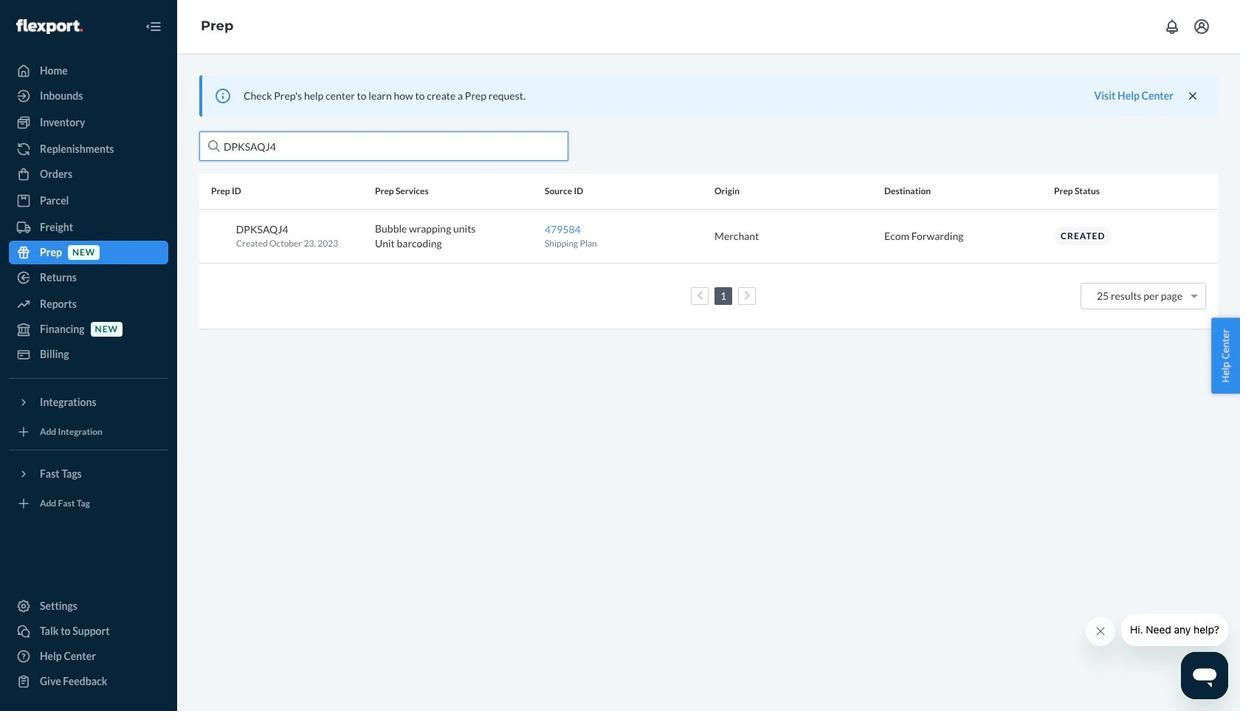 Task type: locate. For each thing, give the bounding box(es) containing it.
open notifications image
[[1164, 18, 1182, 35]]

option
[[1098, 289, 1183, 302]]

chevron left image
[[697, 290, 703, 301]]



Task type: vqa. For each thing, say whether or not it's contained in the screenshot.
'Flexport logo'
yes



Task type: describe. For each thing, give the bounding box(es) containing it.
open account menu image
[[1194, 18, 1211, 35]]

search image
[[208, 140, 220, 152]]

chevron right image
[[744, 290, 751, 301]]

Search prep jobs text field
[[199, 131, 569, 161]]

flexport logo image
[[16, 19, 83, 34]]

close navigation image
[[145, 18, 163, 35]]

close image
[[1186, 88, 1201, 103]]



